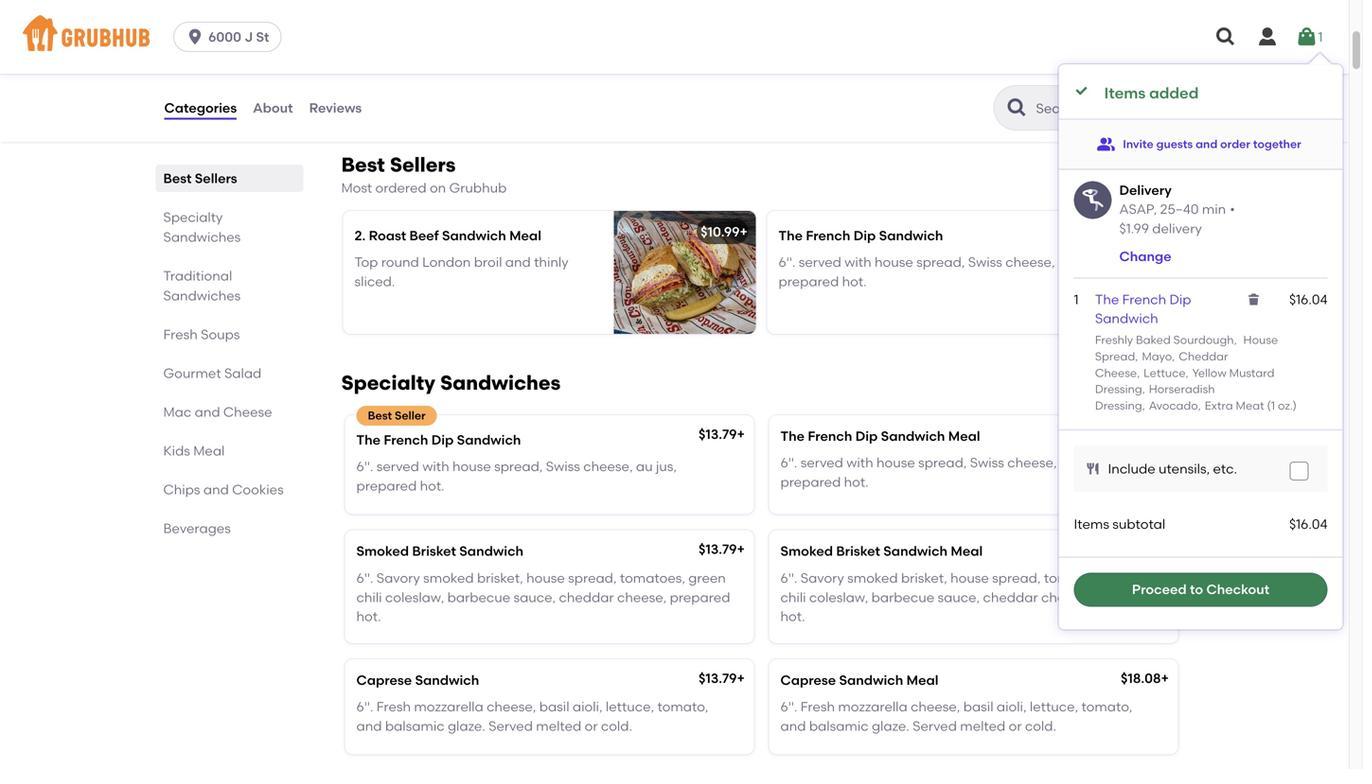 Task type: locate. For each thing, give the bounding box(es) containing it.
tomato, for $13.79 +
[[658, 700, 709, 716]]

swiss for $18.08 +
[[970, 455, 1005, 471]]

2 tomato, from the left
[[1082, 700, 1133, 716]]

horseradish dressing
[[1096, 383, 1216, 413]]

on
[[430, 180, 446, 196]]

2. roast beef sandwich meal image
[[614, 211, 756, 334]]

smoked
[[357, 544, 409, 560], [781, 544, 833, 560]]

best seller
[[368, 409, 426, 423]]

0 horizontal spatial or
[[585, 719, 598, 735]]

1 balsamic from the left
[[385, 719, 445, 735]]

$18.08 for 6". served with house spread, swiss cheese, au jus, prepared hot.
[[1121, 426, 1162, 443]]

6". savory smoked brisket, house spread, tomatoes, green chili coleslaw, barbecue sauce, cheddar cheese, prepared hot.
[[357, 571, 731, 625], [781, 571, 1155, 625]]

0 horizontal spatial specialty
[[163, 209, 223, 225]]

brisket, down the smoked brisket sandwich
[[477, 571, 523, 587]]

served
[[799, 254, 842, 271], [801, 455, 844, 471], [377, 459, 419, 475]]

added
[[1150, 84, 1199, 102]]

2 balsamic from the left
[[810, 719, 869, 735]]

caprese
[[357, 673, 412, 689], [781, 673, 836, 689]]

2 aioli, from the left
[[997, 700, 1027, 716]]

1 horizontal spatial aioli,
[[997, 700, 1027, 716]]

1 horizontal spatial served
[[913, 719, 957, 735]]

served for caprese sandwich
[[489, 719, 533, 735]]

2 cold. from the left
[[1025, 719, 1057, 735]]

1 cold. from the left
[[601, 719, 633, 735]]

1 horizontal spatial tomato,
[[1082, 700, 1133, 716]]

jus,
[[1079, 254, 1099, 271], [1081, 455, 1101, 471], [656, 459, 677, 475]]

savory
[[377, 571, 420, 587], [801, 571, 845, 587]]

0 horizontal spatial the french dip sandwich
[[357, 432, 521, 448]]

0 horizontal spatial order
[[353, 21, 388, 37]]

1 lettuce, from the left
[[606, 700, 654, 716]]

utensils,
[[1159, 461, 1210, 477]]

green
[[689, 571, 726, 587], [1113, 571, 1150, 587]]

specialty up best seller
[[341, 371, 436, 395]]

cheddar for smoked brisket sandwich
[[559, 590, 614, 606]]

1 horizontal spatial people icon image
[[1097, 135, 1116, 154]]

+ for the french dip sandwich meal
[[1162, 426, 1169, 443]]

1 basil from the left
[[540, 700, 570, 716]]

sandwich
[[442, 228, 506, 244], [879, 228, 944, 244], [1096, 311, 1159, 327], [881, 428, 946, 444], [457, 432, 521, 448], [460, 544, 524, 560], [884, 544, 948, 560], [415, 673, 479, 689], [840, 673, 904, 689]]

smoked for smoked brisket sandwich meal
[[781, 544, 833, 560]]

1 horizontal spatial fresh
[[377, 700, 411, 716]]

2 horizontal spatial fresh
[[801, 700, 835, 716]]

fresh for caprese sandwich meal
[[801, 700, 835, 716]]

people icon image inside invite guests and order together button
[[1097, 135, 1116, 154]]

brisket,
[[477, 571, 523, 587], [902, 571, 948, 587]]

0 horizontal spatial tomato,
[[658, 700, 709, 716]]

2 smoked from the left
[[848, 571, 898, 587]]

$18.08 down proceed
[[1121, 671, 1162, 687]]

2 lettuce, from the left
[[1030, 700, 1079, 716]]

1 horizontal spatial cheese
[[1096, 366, 1137, 380]]

london
[[422, 254, 471, 271]]

1 horizontal spatial cold.
[[1025, 719, 1057, 735]]

balsamic down the caprese sandwich
[[385, 719, 445, 735]]

1 horizontal spatial barbecue
[[872, 590, 935, 606]]

tomatoes, for $13.79
[[620, 571, 686, 587]]

prepared
[[779, 274, 839, 290], [781, 474, 841, 491], [357, 478, 417, 494], [670, 590, 731, 606], [1094, 590, 1155, 606]]

glaze. down caprese sandwich meal
[[872, 719, 910, 735]]

specialty down "best sellers"
[[163, 209, 223, 225]]

sellers down categories button
[[195, 170, 237, 187]]

glaze. down the caprese sandwich
[[448, 719, 486, 735]]

chili for smoked brisket sandwich meal
[[781, 590, 806, 606]]

melted
[[536, 719, 582, 735], [961, 719, 1006, 735]]

0 vertical spatial the french dip sandwich
[[779, 228, 944, 244]]

0 horizontal spatial cold.
[[601, 719, 633, 735]]

about button
[[252, 74, 294, 142]]

0 horizontal spatial lettuce,
[[606, 700, 654, 716]]

1 vertical spatial $18.08 +
[[1121, 542, 1169, 558]]

best inside best sellers most ordered on grubhub
[[341, 153, 385, 177]]

0 horizontal spatial chili
[[357, 590, 382, 606]]

fresh soups
[[163, 327, 240, 343]]

1 vertical spatial order
[[1221, 137, 1251, 151]]

meal
[[510, 228, 542, 244], [949, 428, 981, 444], [193, 443, 225, 459], [951, 544, 983, 560], [907, 673, 939, 689]]

items left subtotal
[[1074, 517, 1110, 533]]

sandwiches
[[163, 229, 241, 245], [163, 288, 241, 304], [440, 371, 561, 395]]

and right the guests
[[1196, 137, 1218, 151]]

2 basil from the left
[[964, 700, 994, 716]]

with for $10.99 +
[[845, 254, 872, 271]]

0 horizontal spatial specialty sandwiches
[[163, 209, 241, 245]]

order left together
[[1221, 137, 1251, 151]]

0 horizontal spatial 6". fresh mozzarella cheese, basil aioli, lettuce, tomato, and balsamic glaze. served melted or cold.
[[357, 700, 709, 735]]

1 horizontal spatial savory
[[801, 571, 845, 587]]

1 $18.08 from the top
[[1121, 426, 1162, 443]]

Search Sourdough & Co  search field
[[1035, 99, 1180, 117]]

dressing
[[1096, 383, 1143, 397], [1096, 399, 1143, 413]]

svg image inside preorder button
[[163, 19, 182, 38]]

2.
[[355, 228, 366, 244]]

1 or from the left
[[585, 719, 598, 735]]

seller
[[395, 409, 426, 423]]

1 served from the left
[[489, 719, 533, 735]]

0 horizontal spatial 1
[[1074, 292, 1079, 308]]

0 vertical spatial $18.08
[[1121, 426, 1162, 443]]

balsamic
[[385, 719, 445, 735], [810, 719, 869, 735]]

2 caprese from the left
[[781, 673, 836, 689]]

2 smoked from the left
[[781, 544, 833, 560]]

1 barbecue from the left
[[448, 590, 511, 606]]

1 horizontal spatial smoked
[[848, 571, 898, 587]]

items subtotal
[[1074, 517, 1166, 533]]

best up most
[[341, 153, 385, 177]]

$18.08 + for 6". savory smoked brisket, house spread, tomatoes, green chili coleslaw, barbecue sauce, cheddar cheese, prepared hot.
[[1121, 542, 1169, 558]]

+ for smoked brisket sandwich
[[737, 542, 745, 558]]

1 green from the left
[[689, 571, 726, 587]]

people icon image inside start group order button
[[254, 19, 273, 38]]

0 horizontal spatial smoked
[[423, 571, 474, 587]]

1 horizontal spatial cheddar
[[983, 590, 1039, 606]]

fresh left soups
[[163, 327, 198, 343]]

2 $16.04 from the top
[[1290, 517, 1328, 533]]

ordered
[[376, 180, 427, 196]]

served
[[489, 719, 533, 735], [913, 719, 957, 735]]

with
[[845, 254, 872, 271], [847, 455, 874, 471], [423, 459, 449, 475]]

2 vertical spatial sandwiches
[[440, 371, 561, 395]]

0 horizontal spatial coleslaw,
[[385, 590, 444, 606]]

$18.08 for 6". fresh mozzarella cheese, basil aioli, lettuce, tomato, and balsamic glaze. served melted or cold.
[[1121, 671, 1162, 687]]

$13.79 + for 6". fresh mozzarella cheese, basil aioli, lettuce, tomato, and balsamic glaze. served melted or cold.
[[699, 671, 745, 687]]

1 $18.08 + from the top
[[1121, 426, 1169, 443]]

0 vertical spatial $16.04
[[1290, 292, 1328, 308]]

1 smoked from the left
[[357, 544, 409, 560]]

1 horizontal spatial coleslaw,
[[810, 590, 869, 606]]

fresh down caprese sandwich meal
[[801, 700, 835, 716]]

2 6". savory smoked brisket, house spread, tomatoes, green chili coleslaw, barbecue sauce, cheddar cheese, prepared hot. from the left
[[781, 571, 1155, 625]]

1 horizontal spatial green
[[1113, 571, 1150, 587]]

melted for caprese sandwich
[[536, 719, 582, 735]]

$18.08 down subtotal
[[1121, 542, 1162, 558]]

2 mozzarella from the left
[[838, 700, 908, 716]]

1 horizontal spatial smoked
[[781, 544, 833, 560]]

meat
[[1236, 399, 1265, 413]]

1 brisket from the left
[[412, 544, 456, 560]]

aioli,
[[573, 700, 603, 716], [997, 700, 1027, 716]]

lettuce,
[[606, 700, 654, 716], [1030, 700, 1079, 716]]

dip inside items added tooltip
[[1170, 292, 1192, 308]]

best for best sellers
[[163, 170, 192, 187]]

2 tomatoes, from the left
[[1044, 571, 1110, 587]]

sellers for best sellers
[[195, 170, 237, 187]]

items added tooltip
[[1059, 53, 1343, 630]]

0 vertical spatial cheese
[[1096, 366, 1137, 380]]

1 cheddar from the left
[[559, 590, 614, 606]]

3 $18.08 + from the top
[[1121, 671, 1169, 687]]

1 horizontal spatial specialty
[[341, 371, 436, 395]]

$18.08 for 6". savory smoked brisket, house spread, tomatoes, green chili coleslaw, barbecue sauce, cheddar cheese, prepared hot.
[[1121, 542, 1162, 558]]

2 horizontal spatial the french dip sandwich
[[1096, 292, 1192, 327]]

1 horizontal spatial lettuce,
[[1030, 700, 1079, 716]]

specialty sandwiches
[[163, 209, 241, 245], [341, 371, 561, 395]]

spread,
[[917, 254, 965, 271], [919, 455, 967, 471], [494, 459, 543, 475], [568, 571, 617, 587], [993, 571, 1041, 587]]

1 horizontal spatial balsamic
[[810, 719, 869, 735]]

1 horizontal spatial basil
[[964, 700, 994, 716]]

0 horizontal spatial glaze.
[[448, 719, 486, 735]]

$13.79 for 6". served with house spread, swiss cheese, au jus, prepared hot.
[[1125, 222, 1163, 238]]

0 horizontal spatial aioli,
[[573, 700, 603, 716]]

mac and cheese
[[163, 404, 272, 420]]

0 horizontal spatial 6". savory smoked brisket, house spread, tomatoes, green chili coleslaw, barbecue sauce, cheddar cheese, prepared hot.
[[357, 571, 731, 625]]

$18.08 + down subtotal
[[1121, 542, 1169, 558]]

0 horizontal spatial melted
[[536, 719, 582, 735]]

fresh down the caprese sandwich
[[377, 700, 411, 716]]

0 vertical spatial $18.08 +
[[1121, 426, 1169, 443]]

brisket, for smoked brisket sandwich meal
[[902, 571, 948, 587]]

2 green from the left
[[1113, 571, 1150, 587]]

house
[[1244, 333, 1279, 347]]

savory down the smoked brisket sandwich
[[377, 571, 420, 587]]

savory for smoked brisket sandwich
[[377, 571, 420, 587]]

and right broil
[[506, 254, 531, 271]]

$13.79
[[1125, 222, 1163, 238], [699, 426, 737, 443], [699, 542, 737, 558], [699, 671, 737, 687]]

$18.08 + for 6". served with house spread, swiss cheese, au jus, prepared hot.
[[1121, 426, 1169, 443]]

2 $18.08 from the top
[[1121, 542, 1162, 558]]

smoked brisket sandwich meal
[[781, 544, 983, 560]]

1 horizontal spatial or
[[1009, 719, 1022, 735]]

1
[[1319, 29, 1323, 45], [1074, 292, 1079, 308]]

1 tomato, from the left
[[658, 700, 709, 716]]

0 horizontal spatial fresh
[[163, 327, 198, 343]]

coleslaw, down smoked brisket sandwich meal
[[810, 590, 869, 606]]

$13.79 for 6". savory smoked brisket, house spread, tomatoes, green chili coleslaw, barbecue sauce, cheddar cheese, prepared hot.
[[699, 542, 737, 558]]

2 barbecue from the left
[[872, 590, 935, 606]]

items left added
[[1105, 84, 1146, 102]]

best
[[341, 153, 385, 177], [163, 170, 192, 187], [368, 409, 392, 423]]

$18.08 + down proceed
[[1121, 671, 1169, 687]]

1 savory from the left
[[377, 571, 420, 587]]

cheese down 'spread'
[[1096, 366, 1137, 380]]

spread
[[1096, 350, 1136, 364]]

chili
[[357, 590, 382, 606], [781, 590, 806, 606]]

1 horizontal spatial brisket
[[837, 544, 881, 560]]

0 horizontal spatial green
[[689, 571, 726, 587]]

items
[[1105, 84, 1146, 102], [1074, 517, 1110, 533]]

2 cheddar from the left
[[983, 590, 1039, 606]]

1 mozzarella from the left
[[414, 700, 484, 716]]

round
[[381, 254, 419, 271]]

1 horizontal spatial order
[[1221, 137, 1251, 151]]

1 vertical spatial $16.04
[[1290, 517, 1328, 533]]

1 horizontal spatial sellers
[[390, 153, 456, 177]]

3 $18.08 from the top
[[1121, 671, 1162, 687]]

best down categories button
[[163, 170, 192, 187]]

1 horizontal spatial sauce,
[[938, 590, 980, 606]]

2 served from the left
[[913, 719, 957, 735]]

people icon image right the j in the top of the page
[[254, 19, 273, 38]]

6". fresh mozzarella cheese, basil aioli, lettuce, tomato, and balsamic glaze. served melted or cold. for caprese sandwich meal
[[781, 700, 1133, 735]]

cheddar for smoked brisket sandwich meal
[[983, 590, 1039, 606]]

1 glaze. from the left
[[448, 719, 486, 735]]

0 vertical spatial 1
[[1319, 29, 1323, 45]]

smoked down smoked brisket sandwich meal
[[848, 571, 898, 587]]

lettuce, for $13.79
[[606, 700, 654, 716]]

1 horizontal spatial 6". fresh mozzarella cheese, basil aioli, lettuce, tomato, and balsamic glaze. served melted or cold.
[[781, 700, 1133, 735]]

2 vertical spatial $18.08 +
[[1121, 671, 1169, 687]]

1 coleslaw, from the left
[[385, 590, 444, 606]]

hot.
[[843, 274, 867, 290], [844, 474, 869, 491], [420, 478, 445, 494], [357, 609, 381, 625], [781, 609, 805, 625]]

0 horizontal spatial people icon image
[[254, 19, 273, 38]]

1 vertical spatial the french dip sandwich
[[1096, 292, 1192, 327]]

best for best sellers most ordered on grubhub
[[341, 153, 385, 177]]

basil for caprese sandwich meal
[[964, 700, 994, 716]]

and down caprese sandwich meal
[[781, 719, 806, 735]]

1 horizontal spatial glaze.
[[872, 719, 910, 735]]

1 sauce, from the left
[[514, 590, 556, 606]]

1 melted from the left
[[536, 719, 582, 735]]

au for $18.08 +
[[1061, 455, 1077, 471]]

0 horizontal spatial served
[[489, 719, 533, 735]]

$18.08 +
[[1121, 426, 1169, 443], [1121, 542, 1169, 558], [1121, 671, 1169, 687]]

order right the group
[[353, 21, 388, 37]]

tomato,
[[658, 700, 709, 716], [1082, 700, 1133, 716]]

$18.08 + up include
[[1121, 426, 1169, 443]]

1 vertical spatial items
[[1074, 517, 1110, 533]]

coleslaw, down the smoked brisket sandwich
[[385, 590, 444, 606]]

svg image inside 1 button
[[1296, 26, 1319, 48]]

balsamic down caprese sandwich meal
[[810, 719, 869, 735]]

glaze. for caprese sandwich meal
[[872, 719, 910, 735]]

yellow mustard dressing
[[1096, 366, 1275, 397]]

grubhub
[[449, 180, 507, 196]]

sellers inside best sellers most ordered on grubhub
[[390, 153, 456, 177]]

1 horizontal spatial 1
[[1319, 29, 1323, 45]]

2 $18.08 + from the top
[[1121, 542, 1169, 558]]

0 horizontal spatial cheese
[[223, 404, 272, 420]]

2 vertical spatial the french dip sandwich
[[357, 432, 521, 448]]

$18.08 up include
[[1121, 426, 1162, 443]]

6". served with house spread, swiss cheese, au jus, prepared hot.
[[779, 254, 1099, 290], [781, 455, 1101, 491], [357, 459, 677, 494]]

2 chili from the left
[[781, 590, 806, 606]]

savory down smoked brisket sandwich meal
[[801, 571, 845, 587]]

items for items subtotal
[[1074, 517, 1110, 533]]

2 glaze. from the left
[[872, 719, 910, 735]]

1 aioli, from the left
[[573, 700, 603, 716]]

2 brisket, from the left
[[902, 571, 948, 587]]

2 vertical spatial $18.08
[[1121, 671, 1162, 687]]

1 dressing from the top
[[1096, 383, 1143, 397]]

2 melted from the left
[[961, 719, 1006, 735]]

0 vertical spatial dressing
[[1096, 383, 1143, 397]]

svg image inside 6000 j st button
[[186, 27, 205, 46]]

1 chili from the left
[[357, 590, 382, 606]]

1 horizontal spatial brisket,
[[902, 571, 948, 587]]

0 horizontal spatial caprese
[[357, 673, 412, 689]]

au for $13.79 +
[[1059, 254, 1075, 271]]

barbecue down smoked brisket sandwich meal
[[872, 590, 935, 606]]

brisket
[[412, 544, 456, 560], [837, 544, 881, 560]]

1 horizontal spatial 6". savory smoked brisket, house spread, tomatoes, green chili coleslaw, barbecue sauce, cheddar cheese, prepared hot.
[[781, 571, 1155, 625]]

1 vertical spatial specialty sandwiches
[[341, 371, 561, 395]]

svg image for 6000 j st
[[186, 27, 205, 46]]

best left 'seller'
[[368, 409, 392, 423]]

savory for smoked brisket sandwich meal
[[801, 571, 845, 587]]

1 horizontal spatial mozzarella
[[838, 700, 908, 716]]

0 horizontal spatial sauce,
[[514, 590, 556, 606]]

specialty sandwiches up 'seller'
[[341, 371, 561, 395]]

1 smoked from the left
[[423, 571, 474, 587]]

1 horizontal spatial specialty sandwiches
[[341, 371, 561, 395]]

+ for smoked brisket sandwich meal
[[1162, 542, 1169, 558]]

2 dressing from the top
[[1096, 399, 1143, 413]]

0 horizontal spatial barbecue
[[448, 590, 511, 606]]

$13.79 + for 6". served with house spread, swiss cheese, au jus, prepared hot.
[[1125, 222, 1171, 238]]

green for $18.08 +
[[1113, 571, 1150, 587]]

•
[[1230, 201, 1236, 217]]

0 vertical spatial items
[[1105, 84, 1146, 102]]

sellers up on
[[390, 153, 456, 177]]

and right mac
[[195, 404, 220, 420]]

0 horizontal spatial savory
[[377, 571, 420, 587]]

1 caprese from the left
[[357, 673, 412, 689]]

people icon image for invite guests and order together
[[1097, 135, 1116, 154]]

6". savory smoked brisket, house spread, tomatoes, green chili coleslaw, barbecue sauce, cheddar cheese, prepared hot. for smoked brisket sandwich meal
[[781, 571, 1155, 625]]

0 vertical spatial people icon image
[[254, 19, 273, 38]]

1 vertical spatial dressing
[[1096, 399, 1143, 413]]

people icon image left the invite
[[1097, 135, 1116, 154]]

specialty sandwiches down "best sellers"
[[163, 209, 241, 245]]

specialty
[[163, 209, 223, 225], [341, 371, 436, 395]]

1 brisket, from the left
[[477, 571, 523, 587]]

0 horizontal spatial smoked
[[357, 544, 409, 560]]

avocado extra meat (1 oz.)
[[1149, 399, 1297, 413]]

caprese for caprese sandwich
[[357, 673, 412, 689]]

cheddar
[[559, 590, 614, 606], [983, 590, 1039, 606]]

0 horizontal spatial mozzarella
[[414, 700, 484, 716]]

sellers
[[390, 153, 456, 177], [195, 170, 237, 187]]

0 horizontal spatial tomatoes,
[[620, 571, 686, 587]]

start
[[277, 21, 308, 37]]

people icon image
[[254, 19, 273, 38], [1097, 135, 1116, 154]]

0 vertical spatial sandwiches
[[163, 229, 241, 245]]

barbecue
[[448, 590, 511, 606], [872, 590, 935, 606]]

sandwich inside items added tooltip
[[1096, 311, 1159, 327]]

0 vertical spatial order
[[353, 21, 388, 37]]

search icon image
[[1006, 97, 1029, 119]]

1 horizontal spatial melted
[[961, 719, 1006, 735]]

smoked down the smoked brisket sandwich
[[423, 571, 474, 587]]

6". served with house spread, swiss cheese, au jus, prepared hot. for $18.08
[[781, 455, 1101, 491]]

brisket, down smoked brisket sandwich meal
[[902, 571, 948, 587]]

1 vertical spatial sandwiches
[[163, 288, 241, 304]]

kids meal
[[163, 443, 225, 459]]

mozzarella down the caprese sandwich
[[414, 700, 484, 716]]

cheese,
[[1006, 254, 1055, 271], [1008, 455, 1057, 471], [584, 459, 633, 475], [617, 590, 667, 606], [1042, 590, 1091, 606], [487, 700, 536, 716], [911, 700, 961, 716]]

roast
[[369, 228, 406, 244]]

2 brisket from the left
[[837, 544, 881, 560]]

main navigation navigation
[[0, 0, 1350, 74]]

0 horizontal spatial sellers
[[195, 170, 237, 187]]

svg image
[[1296, 26, 1319, 48], [186, 27, 205, 46], [1074, 83, 1090, 98], [1247, 292, 1262, 307]]

tomato, for $18.08 +
[[1082, 700, 1133, 716]]

or for caprese sandwich
[[585, 719, 598, 735]]

2 or from the left
[[1009, 719, 1022, 735]]

6". fresh mozzarella cheese, basil aioli, lettuce, tomato, and balsamic glaze. served melted or cold.
[[357, 700, 709, 735], [781, 700, 1133, 735]]

svg image
[[163, 19, 182, 38], [1215, 26, 1238, 48], [1257, 26, 1279, 48], [1086, 462, 1101, 477], [1294, 466, 1305, 477]]

mozzarella down caprese sandwich meal
[[838, 700, 908, 716]]

2 savory from the left
[[801, 571, 845, 587]]

1 vertical spatial people icon image
[[1097, 135, 1116, 154]]

1 vertical spatial 1
[[1074, 292, 1079, 308]]

soups
[[201, 327, 240, 343]]

2 coleslaw, from the left
[[810, 590, 869, 606]]

start group order button
[[254, 12, 388, 46]]

1 6". savory smoked brisket, house spread, tomatoes, green chili coleslaw, barbecue sauce, cheddar cheese, prepared hot. from the left
[[357, 571, 731, 625]]

order
[[353, 21, 388, 37], [1221, 137, 1251, 151]]

au
[[1059, 254, 1075, 271], [1061, 455, 1077, 471], [636, 459, 653, 475]]

aioli, for caprese sandwich
[[573, 700, 603, 716]]

1 vertical spatial specialty
[[341, 371, 436, 395]]

and inside the top round london broil and thinly sliced.
[[506, 254, 531, 271]]

cheese down 'salad'
[[223, 404, 272, 420]]

cold.
[[601, 719, 633, 735], [1025, 719, 1057, 735]]

1 vertical spatial $18.08
[[1121, 542, 1162, 558]]

0 horizontal spatial balsamic
[[385, 719, 445, 735]]

0 horizontal spatial brisket
[[412, 544, 456, 560]]

2 sauce, from the left
[[938, 590, 980, 606]]

0 horizontal spatial basil
[[540, 700, 570, 716]]

2 6". fresh mozzarella cheese, basil aioli, lettuce, tomato, and balsamic glaze. served melted or cold. from the left
[[781, 700, 1133, 735]]

1 6". fresh mozzarella cheese, basil aioli, lettuce, tomato, and balsamic glaze. served melted or cold. from the left
[[357, 700, 709, 735]]

0 horizontal spatial brisket,
[[477, 571, 523, 587]]

or
[[585, 719, 598, 735], [1009, 719, 1022, 735]]

+ for caprese sandwich
[[737, 671, 745, 687]]

1 tomatoes, from the left
[[620, 571, 686, 587]]

barbecue down the smoked brisket sandwich
[[448, 590, 511, 606]]

1 inside 1 button
[[1319, 29, 1323, 45]]

1 horizontal spatial chili
[[781, 590, 806, 606]]

served for $10.99 +
[[799, 254, 842, 271]]

0 horizontal spatial cheddar
[[559, 590, 614, 606]]

1 horizontal spatial caprese
[[781, 673, 836, 689]]

broil
[[474, 254, 502, 271]]

1 horizontal spatial the french dip sandwich
[[779, 228, 944, 244]]



Task type: describe. For each thing, give the bounding box(es) containing it.
caprese for caprese sandwich meal
[[781, 673, 836, 689]]

cheese inside cheddar cheese
[[1096, 366, 1137, 380]]

mustard
[[1230, 366, 1275, 380]]

smoked for smoked brisket sandwich
[[423, 571, 474, 587]]

cheddar cheese
[[1096, 350, 1229, 380]]

swiss for $13.79 +
[[969, 254, 1003, 271]]

1 vertical spatial cheese
[[223, 404, 272, 420]]

chili for smoked brisket sandwich
[[357, 590, 382, 606]]

to
[[1190, 582, 1204, 598]]

top round london broil and thinly sliced.
[[355, 254, 569, 290]]

0 vertical spatial specialty
[[163, 209, 223, 225]]

coleslaw, for smoked brisket sandwich meal
[[810, 590, 869, 606]]

+ for the french dip sandwich
[[1163, 222, 1171, 238]]

guests
[[1157, 137, 1193, 151]]

categories
[[164, 100, 237, 116]]

balsamic for caprese sandwich meal
[[810, 719, 869, 735]]

preorder
[[186, 21, 243, 37]]

or for caprese sandwich meal
[[1009, 719, 1022, 735]]

categories button
[[163, 74, 238, 142]]

lettuce, for $18.08
[[1030, 700, 1079, 716]]

melted for caprese sandwich meal
[[961, 719, 1006, 735]]

and right the chips
[[203, 482, 229, 498]]

items added
[[1105, 84, 1199, 102]]

invite guests and order together button
[[1097, 127, 1302, 162]]

cheddar
[[1179, 350, 1229, 364]]

sourdough
[[1174, 333, 1235, 347]]

svg image for items added
[[1074, 83, 1090, 98]]

chips and cookies
[[163, 482, 284, 498]]

coleslaw, for smoked brisket sandwich
[[385, 590, 444, 606]]

1 inside items added tooltip
[[1074, 292, 1079, 308]]

avocado
[[1149, 399, 1199, 413]]

aioli, for caprese sandwich meal
[[997, 700, 1027, 716]]

house spread
[[1096, 333, 1279, 364]]

order inside items added tooltip
[[1221, 137, 1251, 151]]

6000 j st button
[[173, 22, 289, 52]]

2. roast beef sandwich meal
[[355, 228, 542, 244]]

include
[[1109, 461, 1156, 477]]

sellers for best sellers most ordered on grubhub
[[390, 153, 456, 177]]

cold. for $13.79
[[601, 719, 633, 735]]

proceed to checkout
[[1133, 582, 1270, 598]]

1 button
[[1296, 20, 1323, 54]]

checkout
[[1207, 582, 1270, 598]]

served for caprese sandwich meal
[[913, 719, 957, 735]]

dressing inside horseradish dressing
[[1096, 399, 1143, 413]]

etc.
[[1214, 461, 1238, 477]]

change button
[[1120, 247, 1172, 267]]

reviews
[[309, 100, 362, 116]]

french inside items added tooltip
[[1123, 292, 1167, 308]]

best sellers most ordered on grubhub
[[341, 153, 507, 196]]

cookies
[[232, 482, 284, 498]]

baked
[[1136, 333, 1171, 347]]

+ for caprese sandwich meal
[[1162, 671, 1169, 687]]

glaze. for caprese sandwich
[[448, 719, 486, 735]]

people icon image for start group order
[[254, 19, 273, 38]]

asap,
[[1120, 201, 1158, 217]]

freshly
[[1096, 333, 1134, 347]]

yellow
[[1193, 366, 1227, 380]]

smoked brisket sandwich
[[357, 544, 524, 560]]

green for $13.79 +
[[689, 571, 726, 587]]

the french dip sandwich link
[[1096, 292, 1192, 327]]

together
[[1254, 137, 1302, 151]]

reviews button
[[308, 74, 363, 142]]

traditional
[[163, 268, 232, 284]]

jus, for $18.08 +
[[1081, 455, 1101, 471]]

6000
[[208, 29, 241, 45]]

best sellers
[[163, 170, 237, 187]]

include utensils, etc.
[[1109, 461, 1238, 477]]

mozzarella for caprese sandwich meal
[[838, 700, 908, 716]]

6". savory smoked brisket, house spread, tomatoes, green chili coleslaw, barbecue sauce, cheddar cheese, prepared hot. for smoked brisket sandwich
[[357, 571, 731, 625]]

cold. for $18.08
[[1025, 719, 1057, 735]]

thinly
[[534, 254, 569, 271]]

$13.79 for 6". fresh mozzarella cheese, basil aioli, lettuce, tomato, and balsamic glaze. served melted or cold.
[[699, 671, 737, 687]]

$13.79 + for 6". savory smoked brisket, house spread, tomatoes, green chili coleslaw, barbecue sauce, cheddar cheese, prepared hot.
[[699, 542, 745, 558]]

delivery asap, 25–40 min • $1.99 delivery
[[1120, 182, 1236, 237]]

and inside invite guests and order together button
[[1196, 137, 1218, 151]]

brisket, for smoked brisket sandwich
[[477, 571, 523, 587]]

traditional sandwiches
[[163, 268, 241, 304]]

6". served with house spread, swiss cheese, au jus, prepared hot. for $13.79
[[779, 254, 1099, 290]]

svg image for 1
[[1296, 26, 1319, 48]]

0 vertical spatial specialty sandwiches
[[163, 209, 241, 245]]

the inside items added tooltip
[[1096, 292, 1120, 308]]

$10.99 +
[[701, 224, 748, 240]]

dressing inside yellow mustard dressing
[[1096, 383, 1143, 397]]

top
[[355, 254, 378, 271]]

extra
[[1205, 399, 1234, 413]]

most
[[341, 180, 372, 196]]

start group order
[[277, 21, 388, 37]]

brisket for smoked brisket sandwich meal
[[837, 544, 881, 560]]

fresh for caprese sandwich
[[377, 700, 411, 716]]

barbecue for smoked brisket sandwich meal
[[872, 590, 935, 606]]

basil for caprese sandwich
[[540, 700, 570, 716]]

horseradish
[[1149, 383, 1216, 397]]

beef
[[410, 228, 439, 244]]

balsamic for caprese sandwich
[[385, 719, 445, 735]]

served for $13.79 +
[[801, 455, 844, 471]]

change
[[1120, 249, 1172, 265]]

beverages
[[163, 521, 231, 537]]

freshly baked sourdough
[[1096, 333, 1235, 347]]

chips
[[163, 482, 200, 498]]

sauce, for smoked brisket sandwich meal
[[938, 590, 980, 606]]

min
[[1203, 201, 1227, 217]]

delivery
[[1153, 221, 1203, 237]]

$1.99
[[1120, 221, 1150, 237]]

and down the caprese sandwich
[[357, 719, 382, 735]]

jus, for $13.79 +
[[1079, 254, 1099, 271]]

6000 j st
[[208, 29, 269, 45]]

with for $13.79 +
[[847, 455, 874, 471]]

sauce, for smoked brisket sandwich
[[514, 590, 556, 606]]

proceed to checkout button
[[1074, 573, 1328, 607]]

st
[[256, 29, 269, 45]]

tomatoes, for $18.08
[[1044, 571, 1110, 587]]

group
[[312, 21, 350, 37]]

$18.08 + for 6". fresh mozzarella cheese, basil aioli, lettuce, tomato, and balsamic glaze. served melted or cold.
[[1121, 671, 1169, 687]]

the french dip sandwich inside items added tooltip
[[1096, 292, 1192, 327]]

invite
[[1123, 137, 1154, 151]]

kids
[[163, 443, 190, 459]]

delivery icon image
[[1074, 181, 1112, 219]]

barbecue for smoked brisket sandwich
[[448, 590, 511, 606]]

mayo
[[1142, 350, 1173, 364]]

caprese sandwich
[[357, 673, 479, 689]]

(1
[[1268, 399, 1276, 413]]

subtotal
[[1113, 517, 1166, 533]]

smoked for smoked brisket sandwich
[[357, 544, 409, 560]]

gourmet
[[163, 366, 221, 382]]

proceed
[[1133, 582, 1187, 598]]

lettuce
[[1144, 366, 1186, 380]]

sliced.
[[355, 274, 395, 290]]

brisket for smoked brisket sandwich
[[412, 544, 456, 560]]

6". fresh mozzarella cheese, basil aioli, lettuce, tomato, and balsamic glaze. served melted or cold. for caprese sandwich
[[357, 700, 709, 735]]

caprese sandwich meal
[[781, 673, 939, 689]]

salad
[[224, 366, 262, 382]]

j
[[245, 29, 253, 45]]

1 $16.04 from the top
[[1290, 292, 1328, 308]]

the french dip sandwich meal
[[781, 428, 981, 444]]

smoked for smoked brisket sandwich meal
[[848, 571, 898, 587]]

gourmet salad
[[163, 366, 262, 382]]

best for best seller
[[368, 409, 392, 423]]

delivery
[[1120, 182, 1172, 198]]

about
[[253, 100, 293, 116]]

oz.)
[[1278, 399, 1297, 413]]

items for items added
[[1105, 84, 1146, 102]]

mozzarella for caprese sandwich
[[414, 700, 484, 716]]

25–40
[[1161, 201, 1199, 217]]



Task type: vqa. For each thing, say whether or not it's contained in the screenshot.
Caprese Sandwich's balsamic
yes



